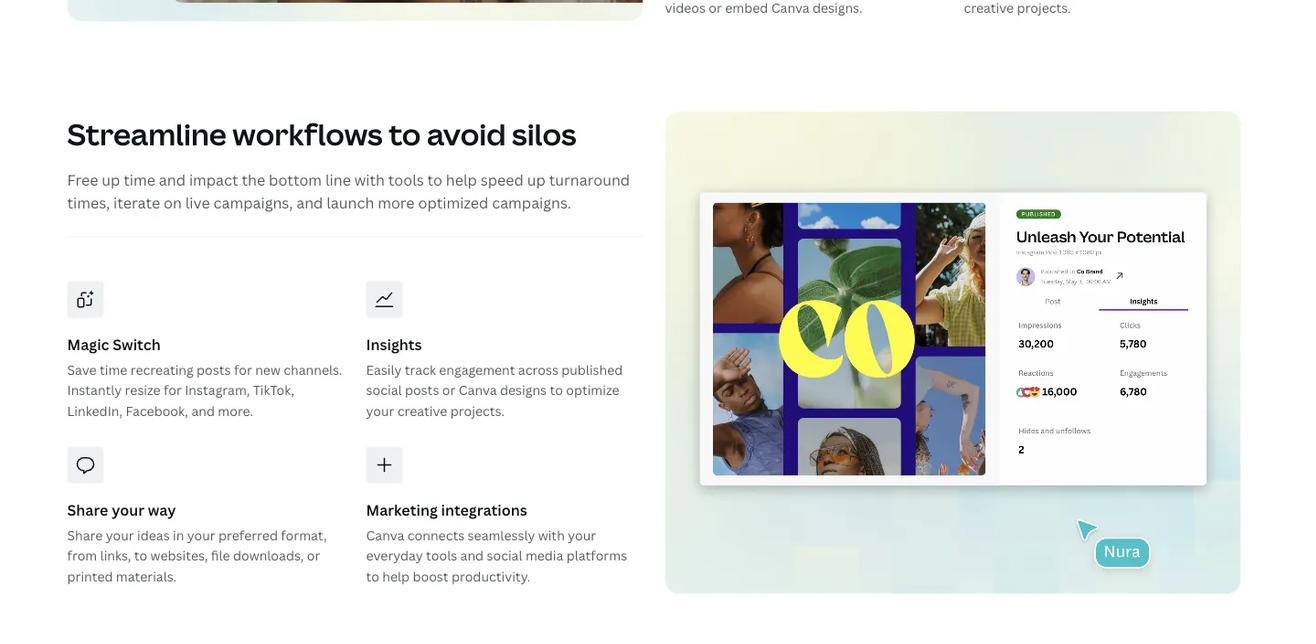 Task type: vqa. For each thing, say whether or not it's contained in the screenshot.
option
no



Task type: describe. For each thing, give the bounding box(es) containing it.
1 up from the left
[[102, 170, 120, 189]]

ideas
[[137, 526, 170, 544]]

tools inside free up time and impact the bottom line with tools to help speed up turnaround times, iterate on live campaigns, and launch more optimized campaigns.
[[389, 170, 424, 189]]

boost
[[413, 567, 449, 585]]

or inside "insights easily track engagement across published social posts or canva designs to optimize your creative projects."
[[442, 381, 456, 399]]

the
[[242, 170, 265, 189]]

campaigns.
[[492, 193, 572, 213]]

links,
[[100, 547, 131, 564]]

turnaround
[[549, 170, 630, 189]]

seamlessly
[[468, 526, 535, 544]]

across
[[518, 361, 559, 378]]

with inside marketing integrations canva connects seamlessly with your everyday tools and social media platforms to help boost productivity.
[[538, 526, 565, 544]]

resize
[[125, 381, 161, 399]]

from
[[67, 547, 97, 564]]

save
[[67, 361, 97, 378]]

magic switch save time recreating posts for new channels. instantly resize for instagram, tiktok, linkedin, facebook, and more.
[[67, 334, 342, 419]]

to inside share your way share your ideas in your preferred format, from links, to websites, file downloads, or printed materials.
[[134, 547, 147, 564]]

2 up from the left
[[527, 170, 546, 189]]

iterate
[[114, 193, 160, 213]]

optimize
[[566, 381, 620, 399]]

marketing
[[366, 500, 438, 519]]

to left avoid
[[389, 114, 421, 154]]

switch
[[113, 334, 161, 354]]

workflows
[[233, 114, 383, 154]]

tools inside marketing integrations canva connects seamlessly with your everyday tools and social media platforms to help boost productivity.
[[426, 547, 457, 564]]

your inside marketing integrations canva connects seamlessly with your everyday tools and social media platforms to help boost productivity.
[[568, 526, 596, 544]]

0 horizontal spatial for
[[164, 381, 182, 399]]

to inside free up time and impact the bottom line with tools to help speed up turnaround times, iterate on live campaigns, and launch more optimized campaigns.
[[428, 170, 443, 189]]

1 horizontal spatial for
[[234, 361, 252, 378]]

and up on
[[159, 170, 186, 189]]

your right in
[[187, 526, 216, 544]]

social inside marketing integrations canva connects seamlessly with your everyday tools and social media platforms to help boost productivity.
[[487, 547, 523, 564]]

easily
[[366, 361, 402, 378]]

everyday
[[366, 547, 423, 564]]

streamline
[[67, 114, 227, 154]]

integrations
[[441, 500, 527, 519]]

magic
[[67, 334, 109, 354]]

bottom
[[269, 170, 322, 189]]

2 share from the top
[[67, 526, 103, 544]]

way
[[148, 500, 176, 519]]

help inside marketing integrations canva connects seamlessly with your everyday tools and social media platforms to help boost productivity.
[[383, 567, 410, 585]]

posts inside "magic switch save time recreating posts for new channels. instantly resize for instagram, tiktok, linkedin, facebook, and more."
[[197, 361, 231, 378]]

on
[[164, 193, 182, 213]]

social inside "insights easily track engagement across published social posts or canva designs to optimize your creative projects."
[[366, 381, 402, 399]]

your up links,
[[106, 526, 134, 544]]

linkedin,
[[67, 402, 123, 419]]

times,
[[67, 193, 110, 213]]

preferred
[[219, 526, 278, 544]]

silos
[[512, 114, 577, 154]]

canva inside marketing integrations canva connects seamlessly with your everyday tools and social media platforms to help boost productivity.
[[366, 526, 405, 544]]

projects.
[[451, 402, 505, 419]]

your left way
[[112, 500, 145, 519]]

in
[[173, 526, 184, 544]]



Task type: locate. For each thing, give the bounding box(es) containing it.
1 vertical spatial tools
[[426, 547, 457, 564]]

tools up more
[[389, 170, 424, 189]]

track
[[405, 361, 436, 378]]

1 vertical spatial time
[[100, 361, 127, 378]]

0 vertical spatial share
[[67, 500, 108, 519]]

1 vertical spatial canva
[[366, 526, 405, 544]]

with inside free up time and impact the bottom line with tools to help speed up turnaround times, iterate on live campaigns, and launch more optimized campaigns.
[[355, 170, 385, 189]]

0 vertical spatial time
[[124, 170, 155, 189]]

platforms
[[567, 547, 628, 564]]

instagram,
[[185, 381, 250, 399]]

time
[[124, 170, 155, 189], [100, 361, 127, 378]]

and down bottom
[[296, 193, 323, 213]]

live
[[185, 193, 210, 213]]

insights easily track engagement across published social posts or canva designs to optimize your creative projects.
[[366, 334, 623, 419]]

for left new
[[234, 361, 252, 378]]

tools
[[389, 170, 424, 189], [426, 547, 457, 564]]

tiktok,
[[253, 381, 295, 399]]

1 vertical spatial share
[[67, 526, 103, 544]]

0 vertical spatial posts
[[197, 361, 231, 378]]

line
[[326, 170, 351, 189]]

1 horizontal spatial or
[[442, 381, 456, 399]]

or
[[442, 381, 456, 399], [307, 547, 320, 564]]

your
[[366, 402, 395, 419], [112, 500, 145, 519], [106, 526, 134, 544], [187, 526, 216, 544], [568, 526, 596, 544]]

up up campaigns.
[[527, 170, 546, 189]]

help
[[446, 170, 477, 189], [383, 567, 410, 585]]

or down "format,"
[[307, 547, 320, 564]]

free up time and impact the bottom line with tools to help speed up turnaround times, iterate on live campaigns, and launch more optimized campaigns.
[[67, 170, 630, 213]]

media
[[526, 547, 564, 564]]

to
[[389, 114, 421, 154], [428, 170, 443, 189], [550, 381, 563, 399], [134, 547, 147, 564], [366, 567, 379, 585]]

to inside marketing integrations canva connects seamlessly with your everyday tools and social media platforms to help boost productivity.
[[366, 567, 379, 585]]

with up launch
[[355, 170, 385, 189]]

for
[[234, 361, 252, 378], [164, 381, 182, 399]]

share
[[67, 500, 108, 519], [67, 526, 103, 544]]

1 horizontal spatial social
[[487, 547, 523, 564]]

social
[[366, 381, 402, 399], [487, 547, 523, 564]]

to down across
[[550, 381, 563, 399]]

0 horizontal spatial social
[[366, 381, 402, 399]]

impact
[[189, 170, 238, 189]]

or inside share your way share your ideas in your preferred format, from links, to websites, file downloads, or printed materials.
[[307, 547, 320, 564]]

1 horizontal spatial with
[[538, 526, 565, 544]]

productivity.
[[452, 567, 531, 585]]

tools down connects
[[426, 547, 457, 564]]

1 vertical spatial help
[[383, 567, 410, 585]]

streamline workflows to avoid silos
[[67, 114, 577, 154]]

time inside free up time and impact the bottom line with tools to help speed up turnaround times, iterate on live campaigns, and launch more optimized campaigns.
[[124, 170, 155, 189]]

instantly
[[67, 381, 122, 399]]

launch
[[327, 193, 374, 213]]

1 vertical spatial social
[[487, 547, 523, 564]]

0 horizontal spatial or
[[307, 547, 320, 564]]

posts inside "insights easily track engagement across published social posts or canva designs to optimize your creative projects."
[[405, 381, 439, 399]]

time inside "magic switch save time recreating posts for new channels. instantly resize for instagram, tiktok, linkedin, facebook, and more."
[[100, 361, 127, 378]]

0 vertical spatial social
[[366, 381, 402, 399]]

1 vertical spatial or
[[307, 547, 320, 564]]

engagement
[[439, 361, 515, 378]]

0 vertical spatial for
[[234, 361, 252, 378]]

to up materials.
[[134, 547, 147, 564]]

time up instantly
[[100, 361, 127, 378]]

channels.
[[284, 361, 342, 378]]

posts up 'creative'
[[405, 381, 439, 399]]

posts
[[197, 361, 231, 378], [405, 381, 439, 399]]

canva up everyday
[[366, 526, 405, 544]]

0 horizontal spatial tools
[[389, 170, 424, 189]]

1 horizontal spatial tools
[[426, 547, 457, 564]]

speed
[[481, 170, 524, 189]]

free
[[67, 170, 98, 189]]

for down recreating
[[164, 381, 182, 399]]

or up 'creative'
[[442, 381, 456, 399]]

time up iterate
[[124, 170, 155, 189]]

to down everyday
[[366, 567, 379, 585]]

optimized
[[418, 193, 489, 213]]

0 vertical spatial or
[[442, 381, 456, 399]]

1 horizontal spatial help
[[446, 170, 477, 189]]

materials.
[[116, 567, 177, 585]]

0 horizontal spatial posts
[[197, 361, 231, 378]]

and down instagram,
[[191, 402, 215, 419]]

social down easily
[[366, 381, 402, 399]]

up
[[102, 170, 120, 189], [527, 170, 546, 189]]

0 vertical spatial tools
[[389, 170, 424, 189]]

facebook,
[[126, 402, 188, 419]]

marketing integrations canva connects seamlessly with your everyday tools and social media platforms to help boost productivity.
[[366, 500, 628, 585]]

your down easily
[[366, 402, 395, 419]]

canva
[[459, 381, 497, 399], [366, 526, 405, 544]]

your up platforms
[[568, 526, 596, 544]]

campaigns,
[[214, 193, 293, 213]]

1 vertical spatial posts
[[405, 381, 439, 399]]

more.
[[218, 402, 253, 419]]

1 horizontal spatial up
[[527, 170, 546, 189]]

canva up projects.
[[459, 381, 497, 399]]

published
[[562, 361, 623, 378]]

help up optimized
[[446, 170, 477, 189]]

help inside free up time and impact the bottom line with tools to help speed up turnaround times, iterate on live campaigns, and launch more optimized campaigns.
[[446, 170, 477, 189]]

share your way share your ideas in your preferred format, from links, to websites, file downloads, or printed materials.
[[67, 500, 327, 585]]

1 horizontal spatial posts
[[405, 381, 439, 399]]

insights
[[366, 334, 422, 354]]

social down 'seamlessly'
[[487, 547, 523, 564]]

and inside "magic switch save time recreating posts for new channels. instantly resize for instagram, tiktok, linkedin, facebook, and more."
[[191, 402, 215, 419]]

up right free
[[102, 170, 120, 189]]

avoid
[[427, 114, 506, 154]]

recreating
[[131, 361, 194, 378]]

creative
[[398, 402, 448, 419]]

1 vertical spatial for
[[164, 381, 182, 399]]

0 horizontal spatial up
[[102, 170, 120, 189]]

1 horizontal spatial canva
[[459, 381, 497, 399]]

connects
[[408, 526, 465, 544]]

file
[[211, 547, 230, 564]]

and
[[159, 170, 186, 189], [296, 193, 323, 213], [191, 402, 215, 419], [461, 547, 484, 564]]

and up productivity.
[[461, 547, 484, 564]]

0 vertical spatial canva
[[459, 381, 497, 399]]

help down everyday
[[383, 567, 410, 585]]

0 vertical spatial help
[[446, 170, 477, 189]]

to inside "insights easily track engagement across published social posts or canva designs to optimize your creative projects."
[[550, 381, 563, 399]]

format,
[[281, 526, 327, 544]]

1 vertical spatial with
[[538, 526, 565, 544]]

new
[[255, 361, 281, 378]]

your inside "insights easily track engagement across published social posts or canva designs to optimize your creative projects."
[[366, 402, 395, 419]]

0 horizontal spatial canva
[[366, 526, 405, 544]]

0 horizontal spatial help
[[383, 567, 410, 585]]

designs
[[500, 381, 547, 399]]

posts up instagram,
[[197, 361, 231, 378]]

more
[[378, 193, 415, 213]]

with up media at bottom left
[[538, 526, 565, 544]]

with
[[355, 170, 385, 189], [538, 526, 565, 544]]

and inside marketing integrations canva connects seamlessly with your everyday tools and social media platforms to help boost productivity.
[[461, 547, 484, 564]]

0 horizontal spatial with
[[355, 170, 385, 189]]

websites,
[[151, 547, 208, 564]]

downloads,
[[233, 547, 304, 564]]

to up optimized
[[428, 170, 443, 189]]

0 vertical spatial with
[[355, 170, 385, 189]]

printed
[[67, 567, 113, 585]]

canva inside "insights easily track engagement across published social posts or canva designs to optimize your creative projects."
[[459, 381, 497, 399]]

1 share from the top
[[67, 500, 108, 519]]



